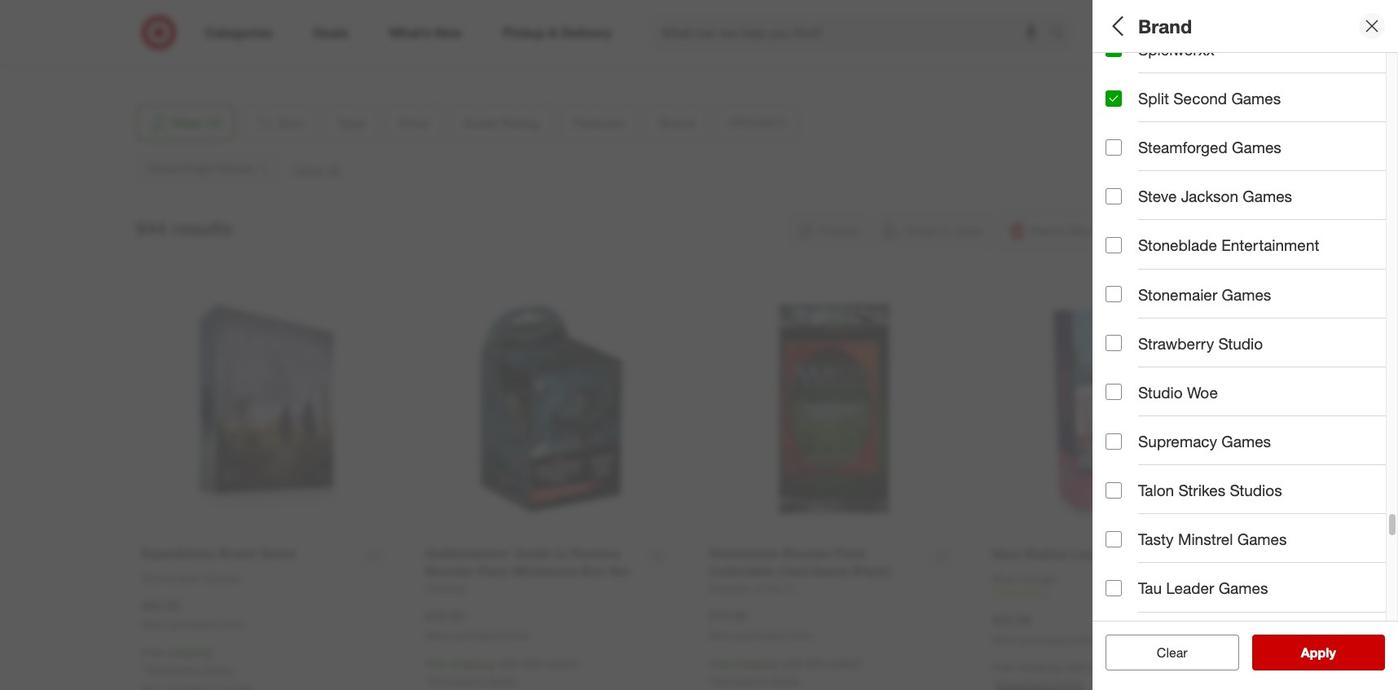 Task type: locate. For each thing, give the bounding box(es) containing it.
brand up spielworxx
[[1138, 14, 1192, 37]]

games up 25th
[[1222, 285, 1272, 304]]

clear inside button
[[1157, 645, 1188, 661]]

when inside $20.99 when purchased online
[[993, 634, 1018, 646]]

* down $84.95
[[142, 663, 146, 677]]

shipping down $84.95 when purchased online
[[168, 646, 211, 660]]

$35 down the $15.95 when purchased online
[[806, 657, 824, 671]]

supremacy
[[1138, 432, 1218, 451]]

2835 commerce park drive fitchburg , wi 53719 us
[[149, 14, 290, 60]]

cards;
[[1351, 85, 1384, 99]]

0 horizontal spatial $35
[[522, 657, 541, 671]]

exclusions apply. button down the $15.95 when purchased online
[[713, 673, 801, 689]]

purchased down $20.99
[[1021, 634, 1067, 646]]

2 horizontal spatial apply.
[[771, 674, 801, 688]]

purchased down $18.99
[[454, 630, 500, 642]]

brand inside dialog
[[1138, 14, 1192, 37]]

1 clear from the left
[[1149, 645, 1180, 661]]

purchased inside $84.95 when purchased online
[[170, 619, 216, 631]]

when for $20.99
[[993, 634, 1018, 646]]

tau
[[1138, 579, 1162, 598]]

2835
[[149, 14, 174, 27]]

1 horizontal spatial games;
[[1211, 85, 1250, 99]]

purchased down $15.95
[[737, 630, 784, 642]]

clear for clear all
[[1149, 645, 1180, 661]]

2 free shipping with $35 orders* * exclusions apply. from the left
[[709, 657, 864, 688]]

free shipping with $35 orders* * exclusions apply. down the $15.95 when purchased online
[[709, 657, 864, 688]]

$35 down $18.99 when purchased online in the bottom of the page
[[522, 657, 541, 671]]

all
[[1183, 645, 1196, 661]]

shipping inside free shipping * * exclusions apply.
[[168, 646, 211, 660]]

stonemaier
[[1138, 285, 1218, 304]]

online inside $20.99 when purchased online
[[1070, 634, 1096, 646]]

exclusions apply. button for $15.95
[[713, 673, 801, 689]]

apply. down the $15.95 when purchased online
[[771, 674, 801, 688]]

featured button
[[1106, 224, 1398, 281]]

shipping down the $15.95 when purchased online
[[735, 657, 778, 671]]

free down $18.99
[[425, 657, 448, 671]]

0 horizontal spatial exclusions apply. button
[[146, 662, 234, 678]]

exclusions apply. button for $18.99
[[429, 673, 518, 689]]

1 vertical spatial results
[[1311, 645, 1353, 661]]

1 horizontal spatial free shipping with $35 orders* * exclusions apply.
[[709, 657, 864, 688]]

free down $20.99
[[993, 660, 1015, 674]]

games; right card
[[1211, 85, 1250, 99]]

online inside $18.99 when purchased online
[[503, 630, 529, 642]]

2 horizontal spatial games;
[[1295, 313, 1335, 327]]

Studio Woe checkbox
[[1106, 384, 1122, 400]]

when down $15.95
[[709, 630, 734, 642]]

$35 for $15.95
[[806, 657, 824, 671]]

when for $15.95
[[709, 630, 734, 642]]

1 horizontal spatial with
[[782, 657, 803, 671]]

0 horizontal spatial exclusions
[[146, 663, 200, 677]]

25th
[[1225, 313, 1248, 327]]

price $0  –  $15; $15  –  $25; $25  –  $50; $50  –  $100; $100  –  
[[1106, 121, 1398, 156]]

studio
[[1219, 334, 1263, 353], [1138, 383, 1183, 402]]

$25
[[1225, 142, 1243, 156]]

free for $20.99
[[993, 660, 1015, 674]]

orders*
[[544, 657, 581, 671], [827, 657, 864, 671], [1111, 660, 1148, 674]]

free down $15.95
[[709, 657, 732, 671]]

clear left all
[[1149, 645, 1180, 661]]

free shipping with $35 orders* * exclusions apply.
[[425, 657, 581, 688], [709, 657, 864, 688]]

$50;
[[1262, 142, 1284, 156]]

2 horizontal spatial $35
[[1089, 660, 1108, 674]]

1 horizontal spatial apply.
[[487, 674, 518, 688]]

all filters dialog
[[1093, 0, 1398, 690]]

1
[[1043, 588, 1049, 600]]

0 horizontal spatial results
[[172, 217, 233, 240]]

0 vertical spatial brand
[[1138, 14, 1192, 37]]

apply
[[1301, 645, 1336, 661]]

shipping
[[168, 646, 211, 660], [451, 657, 495, 671], [735, 657, 778, 671], [1018, 660, 1062, 674]]

games; inside the 'brand 0-hr art & technology; 25th century games; 2f-spiele; 2'
[[1295, 313, 1335, 327]]

brand for brand 0-hr art & technology; 25th century games; 2f-spiele; 2
[[1106, 292, 1150, 311]]

$50
[[1287, 142, 1305, 156]]

1 horizontal spatial orders*
[[827, 657, 864, 671]]

clear
[[1149, 645, 1180, 661], [1157, 645, 1188, 661]]

Stoneblade Entertainment checkbox
[[1106, 237, 1122, 253]]

$84.95
[[142, 597, 181, 613]]

collectible
[[1254, 85, 1308, 99]]

apply button
[[1252, 635, 1385, 671]]

exclusions down $18.99 when purchased online in the bottom of the page
[[429, 674, 484, 688]]

0 horizontal spatial with
[[498, 657, 519, 671]]

apply. for $15.95
[[771, 674, 801, 688]]

online inside $84.95 when purchased online
[[219, 619, 245, 631]]

apply. for $18.99
[[487, 674, 518, 688]]

Strawberry Studio checkbox
[[1106, 335, 1122, 351]]

with for $18.99
[[498, 657, 519, 671]]

rating
[[1154, 184, 1202, 203]]

0 horizontal spatial orders*
[[544, 657, 581, 671]]

$20.99
[[993, 612, 1032, 628]]

purchased for $84.95
[[170, 619, 216, 631]]

of
[[1220, 410, 1234, 429]]

online for $20.99
[[1070, 634, 1096, 646]]

clear all
[[1149, 645, 1196, 661]]

guest
[[1106, 184, 1149, 203]]

games
[[1232, 89, 1281, 108], [1232, 138, 1282, 157], [1243, 187, 1293, 206], [1222, 285, 1272, 304], [1222, 432, 1271, 451], [1238, 530, 1287, 549], [1219, 579, 1268, 598]]

purchased inside $18.99 when purchased online
[[454, 630, 500, 642]]

online inside the $15.95 when purchased online
[[786, 630, 813, 642]]

$35 down $20.99 when purchased online at the bottom
[[1089, 660, 1108, 674]]

0 vertical spatial results
[[172, 217, 233, 240]]

1 free shipping with $35 orders* * exclusions apply. from the left
[[425, 657, 581, 688]]

brand 0-hr art & technology; 25th century games; 2f-spiele; 2
[[1106, 292, 1398, 327]]

clear inside button
[[1149, 645, 1180, 661]]

online for $15.95
[[786, 630, 813, 642]]

century
[[1251, 313, 1292, 327]]

2 horizontal spatial with
[[1065, 660, 1086, 674]]

2 horizontal spatial exclusions
[[713, 674, 768, 688]]

when down $18.99
[[425, 630, 451, 642]]

results
[[172, 217, 233, 240], [1311, 645, 1353, 661]]

results right see
[[1311, 645, 1353, 661]]

leader
[[1166, 579, 1215, 598]]

art
[[1132, 313, 1147, 327]]

when down $84.95
[[142, 619, 167, 631]]

*
[[211, 646, 215, 660], [142, 663, 146, 677], [425, 674, 429, 688], [709, 674, 713, 688]]

second
[[1174, 89, 1227, 108]]

with down the $15.95 when purchased online
[[782, 657, 803, 671]]

1 horizontal spatial exclusions
[[429, 674, 484, 688]]

free down $84.95
[[142, 646, 164, 660]]

include
[[1138, 410, 1189, 429]]

type board games; card games; collectible trading cards; ga
[[1106, 64, 1398, 99]]

fpo/apo
[[1106, 355, 1176, 374]]

brand for brand
[[1138, 14, 1192, 37]]

exclusions apply. button down $84.95 when purchased online
[[146, 662, 234, 678]]

when inside $18.99 when purchased online
[[425, 630, 451, 642]]

1 horizontal spatial exclusions apply. button
[[429, 673, 518, 689]]

0 horizontal spatial free shipping with $35 orders* * exclusions apply.
[[425, 657, 581, 688]]

studios
[[1230, 481, 1282, 500]]

free for $15.95
[[709, 657, 732, 671]]

exclusions inside free shipping * * exclusions apply.
[[146, 663, 200, 677]]

2 horizontal spatial exclusions apply. button
[[713, 673, 801, 689]]

stoneblade
[[1138, 236, 1217, 255]]

,
[[196, 30, 199, 44]]

1 horizontal spatial $35
[[806, 657, 824, 671]]

steve jackson games
[[1138, 187, 1293, 206]]

purchased inside the $15.95 when purchased online
[[737, 630, 784, 642]]

games; left card
[[1140, 85, 1180, 99]]

Tasty Minstrel Games checkbox
[[1106, 531, 1122, 547]]

shipping down $20.99 when purchased online at the bottom
[[1018, 660, 1062, 674]]

purchased for $15.95
[[737, 630, 784, 642]]

exclusions apply. button down $18.99 when purchased online in the bottom of the page
[[429, 673, 518, 689]]

games down $50;
[[1243, 187, 1293, 206]]

$100
[[1356, 142, 1381, 156]]

1 horizontal spatial results
[[1311, 645, 1353, 661]]

exclusions down $84.95 when purchased online
[[146, 663, 200, 677]]

0 horizontal spatial studio
[[1138, 383, 1183, 402]]

apply.
[[203, 663, 234, 677], [487, 674, 518, 688], [771, 674, 801, 688]]

fpo/apo button
[[1106, 338, 1398, 395]]

exclusions apply. button
[[146, 662, 234, 678], [429, 673, 518, 689], [713, 673, 801, 689]]

when inside $84.95 when purchased online
[[142, 619, 167, 631]]

studio up "include"
[[1138, 383, 1183, 402]]

when inside the $15.95 when purchased online
[[709, 630, 734, 642]]

Split Second Games checkbox
[[1106, 90, 1122, 106]]

wi
[[203, 30, 216, 44]]

with
[[498, 657, 519, 671], [782, 657, 803, 671], [1065, 660, 1086, 674]]

brand up hr
[[1106, 292, 1150, 311]]

purchased
[[170, 619, 216, 631], [454, 630, 500, 642], [737, 630, 784, 642], [1021, 634, 1067, 646]]

split
[[1138, 89, 1169, 108]]

strawberry
[[1138, 334, 1214, 353]]

2 clear from the left
[[1157, 645, 1188, 661]]

0 horizontal spatial apply.
[[203, 663, 234, 677]]

minstrel
[[1178, 530, 1233, 549]]

brand inside the 'brand 0-hr art & technology; 25th century games; 2f-spiele; 2'
[[1106, 292, 1150, 311]]

exclusions
[[146, 663, 200, 677], [429, 674, 484, 688], [713, 674, 768, 688]]

apply. down $18.99 when purchased online in the bottom of the page
[[487, 674, 518, 688]]

brand
[[1138, 14, 1192, 37], [1106, 292, 1150, 311]]

results right 944
[[172, 217, 233, 240]]

type
[[1106, 64, 1140, 83]]

results inside button
[[1311, 645, 1353, 661]]

exclusions down the $15.95 when purchased online
[[713, 674, 768, 688]]

free shipping with $35 orders* * exclusions apply. down $18.99 when purchased online in the bottom of the page
[[425, 657, 581, 688]]

2 horizontal spatial orders*
[[1111, 660, 1148, 674]]

online
[[219, 619, 245, 631], [503, 630, 529, 642], [786, 630, 813, 642], [1070, 634, 1096, 646]]

0 vertical spatial studio
[[1219, 334, 1263, 353]]

Steve Jackson Games checkbox
[[1106, 188, 1122, 204]]

clear down leader at the right
[[1157, 645, 1188, 661]]

games; left 2f-
[[1295, 313, 1335, 327]]

purchased up free shipping * * exclusions apply.
[[170, 619, 216, 631]]

online for $84.95
[[219, 619, 245, 631]]

games up price $0  –  $15; $15  –  $25; $25  –  $50; $50  –  $100; $100  –
[[1232, 89, 1281, 108]]

2
[[1393, 313, 1398, 327]]

apply. down $84.95 when purchased online
[[203, 663, 234, 677]]

Steamforged Games checkbox
[[1106, 139, 1122, 155]]

purchased inside $20.99 when purchased online
[[1021, 634, 1067, 646]]

orders* for $20.99
[[1111, 660, 1148, 674]]

all filters
[[1106, 14, 1184, 37]]

supremacy games
[[1138, 432, 1271, 451]]

1 vertical spatial brand
[[1106, 292, 1150, 311]]

1 link
[[993, 587, 1244, 601]]

shipping down $18.99 when purchased online in the bottom of the page
[[451, 657, 495, 671]]

with down $20.99 when purchased online at the bottom
[[1065, 660, 1086, 674]]

all
[[1106, 14, 1128, 37]]

with down $18.99 when purchased online in the bottom of the page
[[498, 657, 519, 671]]

free
[[142, 646, 164, 660], [425, 657, 448, 671], [709, 657, 732, 671], [993, 660, 1015, 674]]

studio down 25th
[[1219, 334, 1263, 353]]

when down $20.99
[[993, 634, 1018, 646]]

card
[[1183, 85, 1208, 99]]

online for $18.99
[[503, 630, 529, 642]]

* down $15.95
[[709, 674, 713, 688]]



Task type: vqa. For each thing, say whether or not it's contained in the screenshot.
"Kisses" within the Hershey's Kisses Milk Chocolate Holiday Candy Bag - 10.1oz
no



Task type: describe. For each thing, give the bounding box(es) containing it.
free for $18.99
[[425, 657, 448, 671]]

woe
[[1187, 383, 1218, 402]]

stonemaier games
[[1138, 285, 1272, 304]]

filters
[[1134, 14, 1184, 37]]

games down stock
[[1222, 432, 1271, 451]]

jackson
[[1181, 187, 1239, 206]]

strikes
[[1179, 481, 1226, 500]]

$18.99 when purchased online
[[425, 608, 529, 642]]

search
[[1043, 26, 1082, 42]]

free shipping with $35 orders* * exclusions apply. for $18.99
[[425, 657, 581, 688]]

steamforged
[[1138, 138, 1228, 157]]

$100;
[[1325, 142, 1353, 156]]

orders* for $15.95
[[827, 657, 864, 671]]

entertainment
[[1222, 236, 1320, 255]]

steamforged games
[[1138, 138, 1282, 157]]

featured
[[1106, 235, 1171, 254]]

purchased for $20.99
[[1021, 634, 1067, 646]]

$18.99
[[425, 608, 464, 625]]

shipping for $20.99
[[1018, 660, 1062, 674]]

* down $18.99
[[425, 674, 429, 688]]

Supremacy Games checkbox
[[1106, 433, 1122, 449]]

guest rating
[[1106, 184, 1202, 203]]

guest rating button
[[1106, 167, 1398, 224]]

games left $50
[[1232, 138, 1282, 157]]

steve
[[1138, 187, 1177, 206]]

studio woe
[[1138, 383, 1218, 402]]

talon strikes studios
[[1138, 481, 1282, 500]]

with for $15.95
[[782, 657, 803, 671]]

0-
[[1106, 313, 1117, 327]]

shipping for $18.99
[[451, 657, 495, 671]]

tasty minstrel games
[[1138, 530, 1287, 549]]

clear for clear
[[1157, 645, 1188, 661]]

see
[[1284, 645, 1308, 661]]

price
[[1106, 121, 1144, 140]]

&
[[1150, 313, 1158, 327]]

stoneblade entertainment
[[1138, 236, 1320, 255]]

Tau Leader Games checkbox
[[1106, 580, 1122, 596]]

games right leader at the right
[[1219, 579, 1268, 598]]

board
[[1106, 85, 1137, 99]]

exclusions for $15.95
[[713, 674, 768, 688]]

exclusions for $18.99
[[429, 674, 484, 688]]

tau leader games
[[1138, 579, 1268, 598]]

purchased for $18.99
[[454, 630, 500, 642]]

results for 944 results
[[172, 217, 233, 240]]

commerce
[[177, 14, 234, 27]]

ga
[[1388, 85, 1398, 99]]

0 horizontal spatial games;
[[1140, 85, 1180, 99]]

$84.95 when purchased online
[[142, 597, 245, 631]]

Stonemaier Games checkbox
[[1106, 286, 1122, 302]]

when for $84.95
[[142, 619, 167, 631]]

clear all button
[[1106, 635, 1239, 671]]

clear button
[[1106, 635, 1239, 671]]

orders* for $18.99
[[544, 657, 581, 671]]

Spielworxx checkbox
[[1106, 41, 1122, 57]]

Include out of stock checkbox
[[1106, 411, 1122, 427]]

tasty
[[1138, 530, 1174, 549]]

see results button
[[1252, 635, 1385, 671]]

944 results
[[136, 217, 233, 240]]

1 vertical spatial studio
[[1138, 383, 1183, 402]]

$15.95
[[709, 608, 748, 625]]

free inside free shipping * * exclusions apply.
[[142, 646, 164, 660]]

free shipping * * exclusions apply.
[[142, 646, 234, 677]]

spielworxx
[[1138, 40, 1215, 59]]

split second games
[[1138, 89, 1281, 108]]

hr
[[1117, 313, 1129, 327]]

944
[[136, 217, 167, 240]]

with for $20.99
[[1065, 660, 1086, 674]]

games down studios
[[1238, 530, 1287, 549]]

$15.95 when purchased online
[[709, 608, 813, 642]]

include out of stock
[[1138, 410, 1276, 429]]

spiele;
[[1355, 313, 1390, 327]]

brand dialog
[[1093, 0, 1398, 690]]

fitchburg
[[149, 30, 196, 44]]

apply. inside free shipping * * exclusions apply.
[[203, 663, 234, 677]]

technology;
[[1161, 313, 1222, 327]]

$35 for $20.99
[[1089, 660, 1108, 674]]

park
[[237, 14, 260, 27]]

Talon Strikes Studios checkbox
[[1106, 482, 1122, 498]]

$35 for $18.99
[[522, 657, 541, 671]]

$15
[[1162, 142, 1180, 156]]

shipping for $15.95
[[735, 657, 778, 671]]

stock
[[1238, 410, 1276, 429]]

search button
[[1043, 15, 1082, 54]]

out
[[1193, 410, 1216, 429]]

when for $18.99
[[425, 630, 451, 642]]

drive
[[263, 14, 290, 27]]

free shipping with $35 orders*
[[993, 660, 1148, 674]]

$25;
[[1200, 142, 1221, 156]]

see results
[[1284, 645, 1353, 661]]

$20.99 when purchased online
[[993, 612, 1096, 646]]

trading
[[1311, 85, 1348, 99]]

What can we help you find? suggestions appear below search field
[[652, 15, 1055, 51]]

us
[[149, 46, 164, 60]]

1 horizontal spatial studio
[[1219, 334, 1263, 353]]

free shipping with $35 orders* * exclusions apply. for $15.95
[[709, 657, 864, 688]]

$15;
[[1137, 142, 1159, 156]]

talon
[[1138, 481, 1174, 500]]

53719
[[219, 30, 251, 44]]

* down $84.95 when purchased online
[[211, 646, 215, 660]]

results for see results
[[1311, 645, 1353, 661]]



